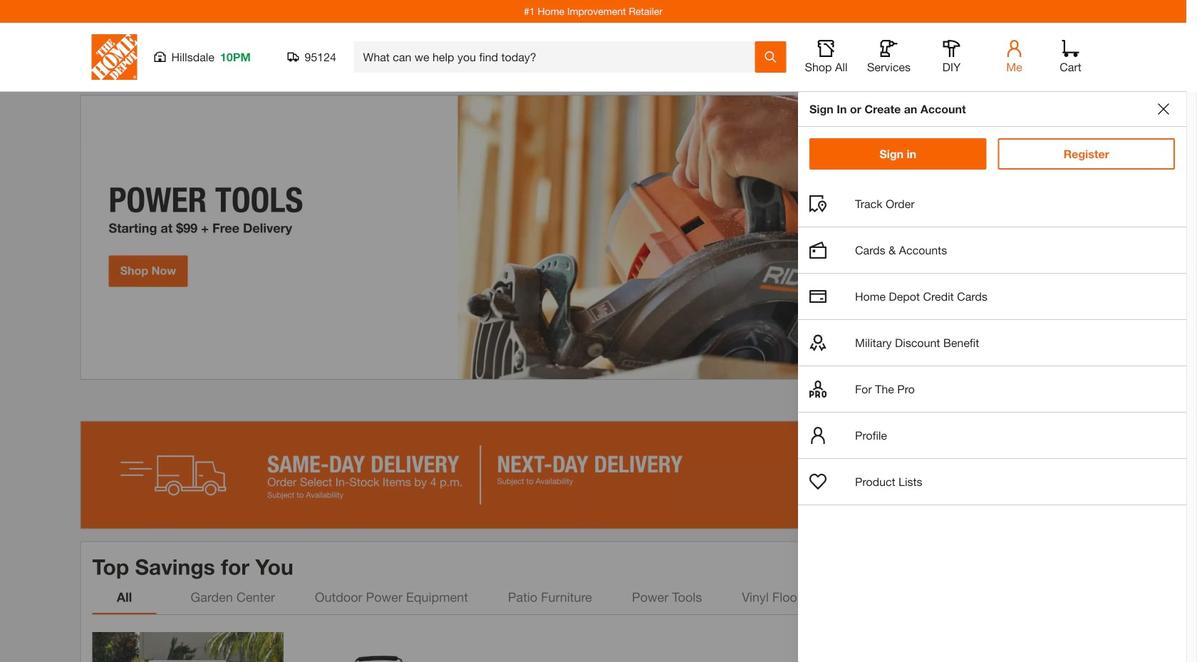 Task type: vqa. For each thing, say whether or not it's contained in the screenshot.
Selecting
no



Task type: describe. For each thing, give the bounding box(es) containing it.
digital-endcap-tabs tab list
[[92, 580, 1038, 614]]

sponsored banner image
[[80, 421, 1107, 530]]

grill cover 52 in. image
[[92, 632, 284, 662]]

What can we help you find today? search field
[[363, 42, 755, 72]]

daytona stainless steel outdoor kitchen griddle spatula image
[[701, 632, 892, 662]]

drawer close image
[[1159, 103, 1170, 115]]



Task type: locate. For each thing, give the bounding box(es) containing it.
menu
[[799, 181, 1187, 506]]

the home depot logo image
[[92, 34, 137, 80]]

feedback link image
[[1179, 241, 1198, 318]]

18v lithium-ion (2) 4.0 ah battery starter kit with charger and bag image
[[295, 632, 487, 662]]

13may2024-mw16-hp-bau-hero4-tools-power tools starting at $79 + free 2-day delivery image
[[80, 95, 1107, 380]]



